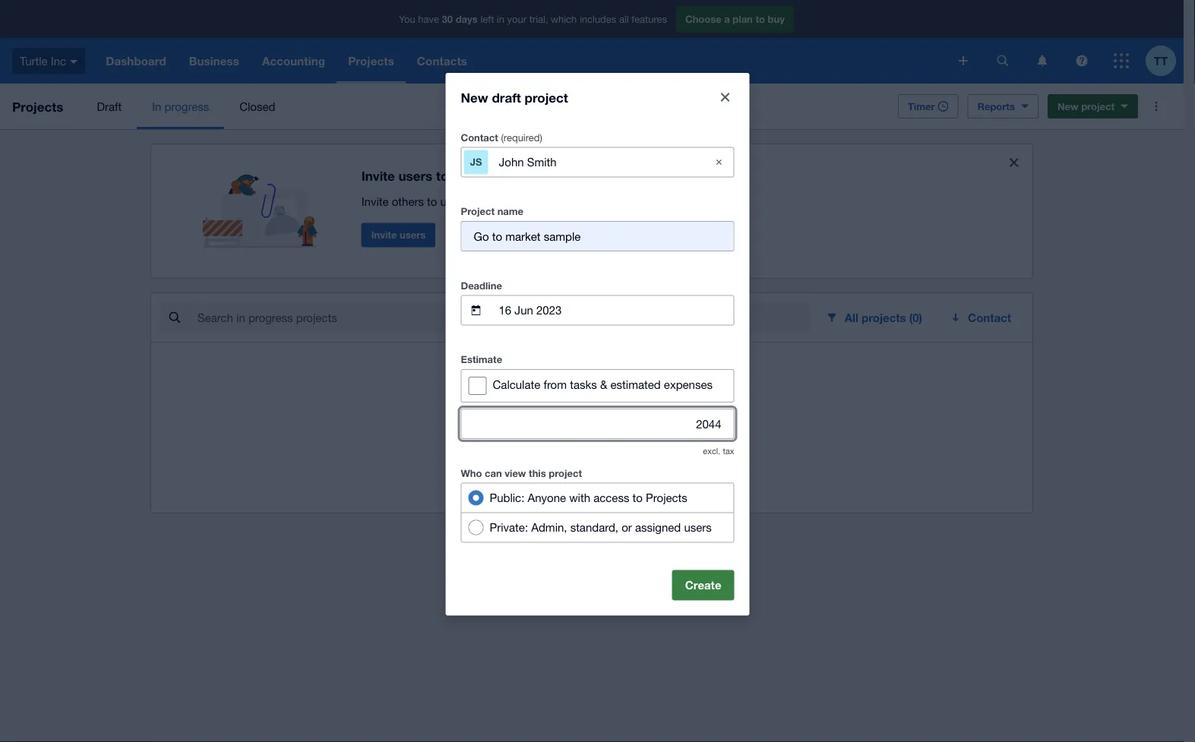 Task type: locate. For each thing, give the bounding box(es) containing it.
new right reports popup button
[[1057, 100, 1078, 112]]

in progress
[[152, 100, 209, 113]]

calculate
[[493, 377, 540, 391]]

a for choose a plan to buy
[[724, 13, 730, 25]]

Find or create a contact field
[[497, 148, 698, 176]]

which
[[551, 13, 577, 25]]

new up track
[[618, 433, 642, 447]]

2 vertical spatial users
[[684, 521, 712, 534]]

in
[[497, 13, 504, 25], [595, 409, 606, 425]]

projects down js
[[452, 168, 503, 184]]

users down "others"
[[400, 229, 426, 241]]

0 vertical spatial progress
[[165, 100, 209, 113]]

expenses
[[664, 377, 713, 391]]

invite users
[[371, 229, 426, 241]]

Project name field
[[462, 222, 733, 251]]

button
[[687, 433, 720, 446]]

reports
[[977, 100, 1015, 112]]

new for new draft project
[[461, 89, 488, 105]]

1 horizontal spatial new
[[618, 433, 642, 447]]

this
[[529, 467, 546, 479]]

1 horizontal spatial in
[[595, 409, 606, 425]]

users up "others"
[[398, 168, 432, 184]]

new
[[510, 433, 531, 446]]

1 horizontal spatial your
[[657, 451, 680, 465]]

users
[[398, 168, 432, 184], [400, 229, 426, 241], [684, 521, 712, 534]]

contact inside new draft project dialog
[[461, 131, 498, 143]]

includes
[[580, 13, 616, 25]]

keep
[[588, 451, 613, 465]]

public:
[[490, 491, 524, 504]]

excl. tax
[[703, 446, 734, 456]]

invite for invite users to projects
[[361, 168, 395, 184]]

0 vertical spatial in
[[497, 13, 504, 25]]

create for create
[[685, 578, 721, 592]]

1 vertical spatial create
[[685, 578, 721, 592]]

30
[[442, 13, 453, 25]]

0 vertical spatial a
[[724, 13, 730, 25]]

with
[[569, 491, 590, 504]]

track
[[616, 451, 641, 465]]

0 horizontal spatial contact
[[461, 131, 498, 143]]

to left the buy
[[755, 13, 765, 25]]

a left plan
[[724, 13, 730, 25]]

1 horizontal spatial contact
[[968, 311, 1011, 324]]

0 horizontal spatial create
[[463, 433, 497, 446]]

inc
[[51, 54, 66, 67]]

create a new project from the new project button add tasks, enter time and keep track of your spending
[[454, 433, 730, 465]]

all projects (0) button
[[816, 302, 934, 333]]

in inside tt banner
[[497, 13, 504, 25]]

in up the at the bottom
[[595, 409, 606, 425]]

0 vertical spatial your
[[507, 13, 527, 25]]

0 horizontal spatial projects
[[541, 409, 591, 425]]

1 horizontal spatial from
[[572, 433, 596, 446]]

projects for in
[[541, 409, 591, 425]]

your
[[507, 13, 527, 25], [657, 451, 680, 465]]

progress right the in
[[165, 100, 209, 113]]

1 vertical spatial progress
[[609, 409, 664, 425]]

choose
[[685, 13, 721, 25]]

access
[[593, 491, 629, 504]]

1 vertical spatial your
[[657, 451, 680, 465]]

a left new
[[500, 433, 507, 446]]

roles
[[682, 195, 707, 208]]

from
[[544, 377, 567, 391], [572, 433, 596, 446]]

new inside create a new project from the new project button add tasks, enter time and keep track of your spending
[[618, 433, 642, 447]]

projects right use
[[462, 195, 503, 208]]

create inside create a new project from the new project button add tasks, enter time and keep track of your spending
[[463, 433, 497, 446]]

0 horizontal spatial from
[[544, 377, 567, 391]]

a inside tt banner
[[724, 13, 730, 25]]

svg image up new project
[[1076, 55, 1088, 66]]

svg image inside turtle inc popup button
[[70, 60, 78, 64]]

0 vertical spatial from
[[544, 377, 567, 391]]

projects
[[12, 99, 63, 114], [452, 168, 503, 184], [462, 195, 503, 208], [646, 491, 687, 504]]

0 vertical spatial contact
[[461, 131, 498, 143]]

invite left "others"
[[361, 195, 389, 208]]

1 vertical spatial contact
[[968, 311, 1011, 324]]

you have 30 days left in your trial, which includes all features
[[399, 13, 667, 25]]

Deadline field
[[497, 296, 733, 325]]

users for invite users
[[400, 229, 426, 241]]

view
[[505, 467, 526, 479]]

new inside popup button
[[1057, 100, 1078, 112]]

progress down estimated
[[609, 409, 664, 425]]

create inside create button
[[685, 578, 721, 592]]

from left tasks
[[544, 377, 567, 391]]

in progress link
[[137, 84, 224, 129]]

no projects in progress
[[520, 409, 664, 425]]

deadline
[[461, 279, 502, 291]]

create for create a new project from the new project button add tasks, enter time and keep track of your spending
[[463, 433, 497, 446]]

0 vertical spatial users
[[398, 168, 432, 184]]

to inside tt banner
[[755, 13, 765, 25]]

contact right (0)
[[968, 311, 1011, 324]]

contact (required)
[[461, 131, 542, 143]]

svg image up reports popup button
[[959, 56, 968, 65]]

0 vertical spatial create
[[463, 433, 497, 446]]

progress
[[165, 100, 209, 113], [609, 409, 664, 425]]

projects
[[862, 311, 906, 324], [541, 409, 591, 425]]

new project
[[1057, 100, 1114, 112]]

close image
[[721, 92, 730, 102]]

invite up "others"
[[361, 168, 395, 184]]

days
[[456, 13, 478, 25]]

0 vertical spatial invite
[[361, 168, 395, 184]]

closed link
[[224, 84, 291, 129]]

0 vertical spatial projects
[[862, 311, 906, 324]]

0 horizontal spatial your
[[507, 13, 527, 25]]

invite users to projects image
[[203, 156, 325, 248]]

projects down turtle
[[12, 99, 63, 114]]

group containing public: anyone with access to projects
[[461, 483, 734, 543]]

private:
[[490, 521, 528, 534]]

contact up js
[[461, 131, 498, 143]]

tt button
[[1146, 38, 1184, 84]]

time
[[540, 451, 562, 465]]

tt banner
[[0, 0, 1184, 84]]

to inside group
[[633, 491, 643, 504]]

1 vertical spatial users
[[400, 229, 426, 241]]

you
[[399, 13, 415, 25]]

svg image
[[1114, 53, 1129, 68], [997, 55, 1009, 66], [1037, 55, 1047, 66], [70, 60, 78, 64]]

timer
[[908, 100, 935, 112]]

project
[[525, 89, 568, 105], [1081, 100, 1114, 112], [534, 433, 569, 446], [645, 433, 684, 447], [549, 467, 582, 479]]

0 horizontal spatial in
[[497, 13, 504, 25]]

your inside tt banner
[[507, 13, 527, 25]]

1 vertical spatial invite
[[361, 195, 389, 208]]

and
[[506, 195, 526, 208], [565, 195, 584, 208], [565, 451, 584, 465]]

from inside new draft project dialog
[[544, 377, 567, 391]]

2 vertical spatial invite
[[371, 229, 397, 241]]

projects left (0)
[[862, 311, 906, 324]]

projects up assigned
[[646, 491, 687, 504]]

from inside create a new project from the new project button add tasks, enter time and keep track of your spending
[[572, 433, 596, 446]]

1 horizontal spatial a
[[724, 13, 730, 25]]

and right assign
[[565, 195, 584, 208]]

all
[[619, 13, 629, 25]]

new project button
[[1048, 94, 1138, 119]]

invite
[[361, 168, 395, 184], [361, 195, 389, 208], [371, 229, 397, 241]]

0 horizontal spatial a
[[500, 433, 507, 446]]

1 vertical spatial a
[[500, 433, 507, 446]]

new left draft
[[461, 89, 488, 105]]

to right access
[[633, 491, 643, 504]]

group
[[461, 483, 734, 543]]

2 horizontal spatial new
[[1057, 100, 1078, 112]]

a
[[724, 13, 730, 25], [500, 433, 507, 446]]

in right left
[[497, 13, 504, 25]]

from left the at the bottom
[[572, 433, 596, 446]]

all
[[845, 311, 858, 324]]

reports button
[[968, 94, 1038, 119]]

projects for (0)
[[862, 311, 906, 324]]

1 vertical spatial from
[[572, 433, 596, 446]]

a inside create a new project from the new project button add tasks, enter time and keep track of your spending
[[500, 433, 507, 446]]

1 horizontal spatial create
[[685, 578, 721, 592]]

invite down "others"
[[371, 229, 397, 241]]

create
[[463, 433, 497, 446], [685, 578, 721, 592]]

svg image
[[1076, 55, 1088, 66], [959, 56, 968, 65]]

projects down tasks
[[541, 409, 591, 425]]

0 horizontal spatial svg image
[[959, 56, 968, 65]]

0 horizontal spatial new
[[461, 89, 488, 105]]

your left trial,
[[507, 13, 527, 25]]

new inside dialog
[[461, 89, 488, 105]]

1 vertical spatial projects
[[541, 409, 591, 425]]

and right time
[[565, 451, 584, 465]]

navigation
[[94, 38, 948, 84]]

users right assigned
[[684, 521, 712, 534]]

in
[[152, 100, 161, 113]]

timer button
[[898, 94, 958, 119]]

who
[[461, 467, 482, 479]]

1 vertical spatial in
[[595, 409, 606, 425]]

1 horizontal spatial projects
[[862, 311, 906, 324]]

estimated
[[610, 377, 661, 391]]

left
[[480, 13, 494, 25]]

projects inside 'all projects (0)' popup button
[[862, 311, 906, 324]]

your right of
[[657, 451, 680, 465]]

users inside group
[[684, 521, 712, 534]]

turtle
[[20, 54, 48, 67]]

0 horizontal spatial progress
[[165, 100, 209, 113]]

contact
[[461, 131, 498, 143], [968, 311, 1011, 324]]

users for invite users to projects
[[398, 168, 432, 184]]

standard,
[[570, 521, 618, 534]]

contact inside popup button
[[968, 311, 1011, 324]]

or
[[622, 521, 632, 534]]



Task type: describe. For each thing, give the bounding box(es) containing it.
all projects (0)
[[845, 311, 922, 324]]

new draft project
[[461, 89, 568, 105]]

invite others to use projects and assign and manage their user roles
[[361, 195, 707, 208]]

trial,
[[529, 13, 548, 25]]

choose a plan to buy
[[685, 13, 785, 25]]

invite for invite others to use projects and assign and manage their user roles
[[361, 195, 389, 208]]

enter
[[511, 451, 537, 465]]

others
[[392, 195, 424, 208]]

create button
[[672, 570, 734, 600]]

close button
[[710, 82, 740, 112]]

estimate
[[461, 353, 502, 365]]

projects inside group
[[646, 491, 687, 504]]

project
[[461, 205, 495, 217]]

contact for contact
[[968, 311, 1011, 324]]

(0)
[[909, 311, 922, 324]]

e.g. 10,000.00 field
[[462, 409, 733, 438]]

tax
[[723, 446, 734, 456]]

to left use
[[427, 195, 437, 208]]

closed
[[239, 100, 275, 113]]

project name
[[461, 205, 523, 217]]

private: admin, standard, or assigned users
[[490, 521, 712, 534]]

the
[[599, 433, 615, 446]]

draft
[[492, 89, 521, 105]]

navigation inside tt banner
[[94, 38, 948, 84]]

user
[[657, 195, 679, 208]]

your inside create a new project from the new project button add tasks, enter time and keep track of your spending
[[657, 451, 680, 465]]

tt
[[1154, 54, 1168, 68]]

public: anyone with access to projects
[[490, 491, 687, 504]]

spending
[[683, 451, 730, 465]]

name
[[497, 205, 523, 217]]

turtle inc button
[[0, 38, 94, 84]]

invite for invite users
[[371, 229, 397, 241]]

new for new project
[[1057, 100, 1078, 112]]

can
[[485, 467, 502, 479]]

invite users to projects
[[361, 168, 503, 184]]

group inside new draft project dialog
[[461, 483, 734, 543]]

turtle inc
[[20, 54, 66, 67]]

no
[[520, 409, 537, 425]]

project inside popup button
[[1081, 100, 1114, 112]]

manage
[[587, 195, 628, 208]]

draft link
[[82, 84, 137, 129]]

admin,
[[531, 521, 567, 534]]

their
[[631, 195, 654, 208]]

invite users link
[[361, 223, 435, 247]]

plan
[[733, 13, 753, 25]]

1 horizontal spatial svg image
[[1076, 55, 1088, 66]]

contact for contact (required)
[[461, 131, 498, 143]]

tasks,
[[478, 451, 508, 465]]

buy
[[768, 13, 785, 25]]

&
[[600, 377, 607, 391]]

of
[[644, 451, 654, 465]]

calculate from tasks & estimated expenses
[[493, 377, 713, 391]]

a for create a new project from the new project button add tasks, enter time and keep track of your spending
[[500, 433, 507, 446]]

add
[[454, 451, 474, 465]]

anyone
[[528, 491, 566, 504]]

1 horizontal spatial progress
[[609, 409, 664, 425]]

to up use
[[436, 168, 448, 184]]

features
[[632, 13, 667, 25]]

and left assign
[[506, 195, 526, 208]]

assign
[[529, 195, 562, 208]]

Search in progress projects search field
[[196, 303, 810, 332]]

and inside create a new project from the new project button add tasks, enter time and keep track of your spending
[[565, 451, 584, 465]]

draft
[[97, 100, 122, 113]]

have
[[418, 13, 439, 25]]

js
[[470, 156, 482, 168]]

who can view this project
[[461, 467, 582, 479]]

new draft project dialog
[[446, 73, 749, 616]]

clear image
[[704, 147, 734, 177]]

use
[[440, 195, 458, 208]]

contact button
[[941, 302, 1023, 333]]

assigned
[[635, 521, 681, 534]]

tasks
[[570, 377, 597, 391]]

excl.
[[703, 446, 720, 456]]

(required)
[[501, 131, 542, 143]]



Task type: vqa. For each thing, say whether or not it's contained in the screenshot.
'Sales defaults'
no



